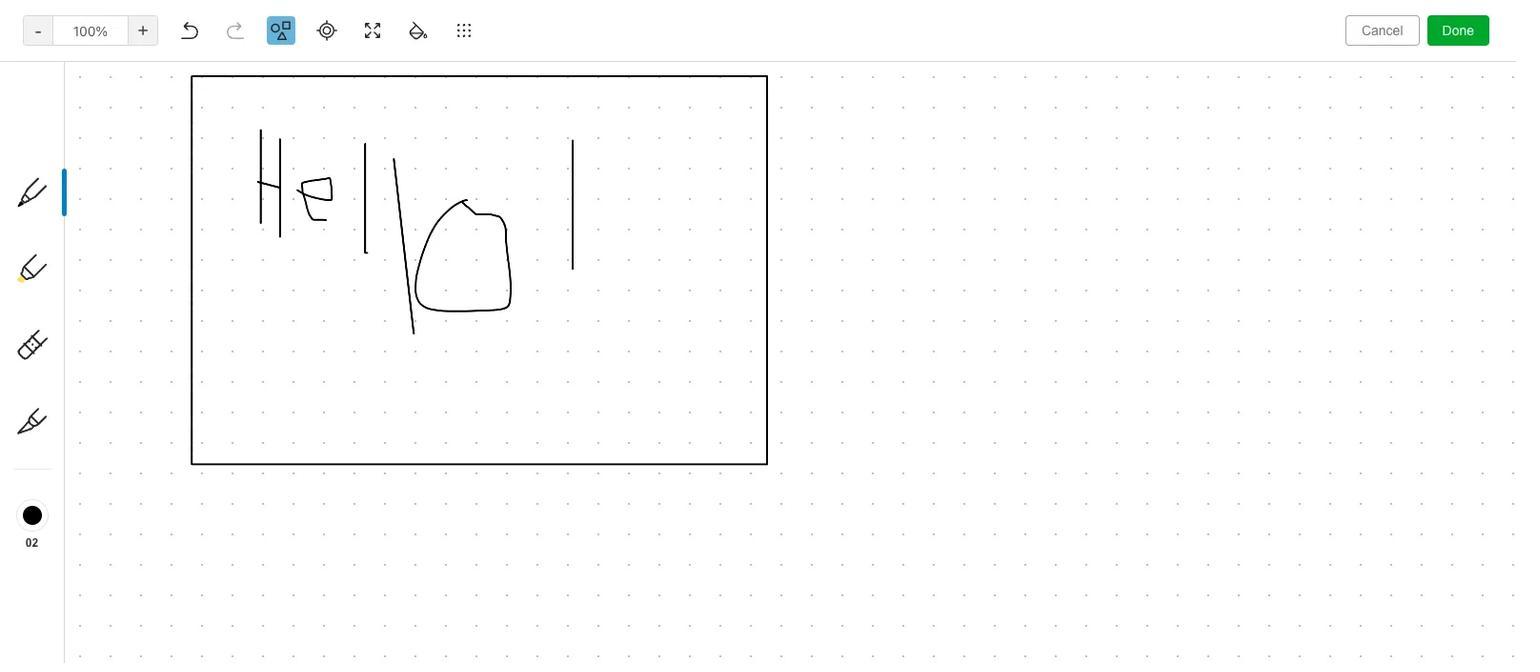 Task type: locate. For each thing, give the bounding box(es) containing it.
notes inside note list element
[[270, 19, 322, 41]]

0 horizontal spatial on
[[132, 250, 146, 265]]

notes up notes
[[270, 19, 322, 41]]

4 2 from the top
[[642, 221, 650, 237]]

1 horizontal spatial 14
[[518, 282, 532, 298]]

notebook,
[[67, 267, 125, 282]]

group
[[0, 211, 220, 466]]

14
[[432, 282, 446, 298], [518, 282, 532, 298]]

notes
[[270, 19, 322, 41], [66, 327, 100, 342], [42, 466, 78, 482]]

1 horizontal spatial min
[[509, 190, 531, 206]]

7 workbook 2 from the top
[[576, 312, 650, 328]]

(
[[83, 465, 88, 481]]

nov 14 down '37 min ago'
[[490, 282, 532, 298]]

13
[[432, 312, 446, 328], [518, 312, 532, 328]]

title
[[252, 100, 281, 112], [252, 221, 278, 237]]

nov 14 down nov 28
[[404, 282, 446, 298]]

workbook 2
[[576, 129, 650, 145], [576, 160, 650, 176], [576, 190, 650, 206], [576, 221, 650, 237], [576, 251, 650, 267], [576, 282, 650, 298], [576, 312, 650, 328]]

1 title from the top
[[252, 100, 281, 112]]

row group containing title
[[229, 91, 1006, 122]]

min for 35
[[424, 190, 446, 206]]

min right 37
[[509, 190, 531, 206]]

nov 14
[[404, 282, 446, 298], [490, 282, 532, 298]]

note list element
[[229, 0, 1006, 663]]

add
[[34, 228, 58, 243]]

on inside icon on a note, notebook, stack or tag to add it here.
[[132, 250, 146, 265]]

0 horizontal spatial ago
[[450, 190, 473, 206]]

title left '1'
[[252, 221, 278, 237]]

nov 13
[[404, 312, 446, 328], [490, 312, 532, 328]]

just now up the "35 min ago"
[[404, 160, 459, 176]]

add
[[71, 284, 93, 299]]

7
[[252, 59, 259, 75]]

2 vertical spatial notes
[[42, 466, 78, 482]]

5 workbook 2 from the top
[[576, 251, 650, 267]]

0 vertical spatial title
[[252, 100, 281, 112]]

now down updated
[[434, 129, 459, 145]]

ago
[[450, 190, 473, 206], [535, 190, 558, 206]]

group inside tree
[[0, 211, 220, 466]]

icon on a note, notebook, stack or tag to add it here.
[[34, 250, 175, 299]]

now up the "35 min ago"
[[434, 160, 459, 176]]

on left a
[[132, 250, 146, 265]]

just now
[[404, 129, 459, 145], [490, 129, 545, 145], [404, 160, 459, 176], [490, 160, 545, 176]]

now
[[434, 129, 459, 145], [520, 129, 545, 145], [434, 160, 459, 176], [520, 160, 545, 176]]

to
[[56, 284, 68, 299]]

1 vertical spatial on
[[132, 250, 146, 265]]

upgrade button
[[11, 576, 217, 614]]

just now down updated
[[404, 129, 459, 145]]

your
[[61, 228, 87, 243]]

ago left 37
[[450, 190, 473, 206]]

5 untitled from the top
[[252, 312, 300, 328]]

6 workbook 2 from the top
[[576, 282, 650, 298]]

7 2 from the top
[[642, 312, 650, 328]]

notes right recent
[[66, 327, 100, 342]]

nov 28
[[404, 221, 448, 237]]

1 nov 14 from the left
[[404, 282, 446, 298]]

upgrade
[[98, 587, 155, 603]]

last edited on dec 5, 2023
[[607, 59, 774, 75]]

untitled
[[252, 129, 300, 145], [252, 160, 300, 176], [252, 251, 300, 267], [252, 282, 300, 298], [252, 312, 300, 328]]

just
[[404, 129, 430, 145], [490, 129, 516, 145], [404, 160, 430, 176], [490, 160, 516, 176]]

just down the created
[[490, 129, 516, 145]]

1 horizontal spatial 13
[[518, 312, 532, 328]]

nov 27
[[490, 221, 533, 237], [404, 251, 447, 267], [490, 251, 533, 267]]

on left 'dec'
[[679, 59, 695, 75]]

nov 27 for 28
[[490, 221, 533, 237]]

group containing add your first shortcut
[[0, 211, 220, 466]]

here.
[[107, 284, 137, 299]]

37 min ago
[[490, 190, 558, 206]]

2 min from the left
[[509, 190, 531, 206]]

14 down the 28
[[432, 282, 446, 298]]

5 2 from the top
[[642, 251, 650, 267]]

title for title 1
[[252, 221, 278, 237]]

1 vertical spatial title
[[252, 221, 278, 237]]

icon
[[104, 250, 129, 265]]

just down updated
[[404, 129, 430, 145]]

notes inside notes (
[[42, 466, 78, 482]]

row group inside note list element
[[229, 122, 911, 335]]

1 row group from the top
[[229, 91, 1006, 122]]

27
[[518, 221, 533, 237], [432, 251, 447, 267], [518, 251, 533, 267]]

1 horizontal spatial ago
[[535, 190, 558, 206]]

now down the created
[[520, 129, 545, 145]]

0 horizontal spatial nov 13
[[404, 312, 446, 328]]

tasks
[[42, 496, 77, 512]]

1 min from the left
[[424, 190, 446, 206]]

1 horizontal spatial nov 13
[[490, 312, 532, 328]]

notes left (
[[42, 466, 78, 482]]

ago right 37
[[535, 190, 558, 206]]

35
[[404, 190, 420, 206]]

notebooks link
[[0, 531, 220, 561]]

title down 7 notes
[[252, 100, 281, 112]]

5,
[[726, 59, 738, 75]]

1 untitled from the top
[[252, 129, 300, 145]]

2 row group from the top
[[229, 122, 911, 335]]

4 workbook 2 from the top
[[576, 221, 650, 237]]

None search field
[[25, 55, 204, 90]]

0 vertical spatial notes
[[270, 19, 322, 41]]

0 horizontal spatial min
[[424, 190, 446, 206]]

2 ago from the left
[[535, 190, 558, 206]]

1 horizontal spatial nov 14
[[490, 282, 532, 298]]

recent notes
[[22, 327, 100, 342]]

0 horizontal spatial 13
[[432, 312, 446, 328]]

0 horizontal spatial 14
[[432, 282, 446, 298]]

nov
[[404, 221, 428, 237], [490, 221, 514, 237], [404, 251, 428, 267], [490, 251, 514, 267], [404, 282, 428, 298], [490, 282, 514, 298], [404, 312, 428, 328], [490, 312, 514, 328]]

2 title from the top
[[252, 221, 278, 237]]

1
[[282, 221, 288, 237]]

workbook
[[576, 129, 638, 145], [576, 160, 638, 176], [576, 190, 638, 206], [576, 221, 638, 237], [576, 251, 638, 267], [576, 282, 638, 298], [576, 312, 638, 328]]

0 vertical spatial on
[[679, 59, 695, 75]]

28
[[432, 221, 448, 237]]

notes
[[263, 59, 297, 75]]

3 workbook from the top
[[576, 190, 638, 206]]

14 down '37 min ago'
[[518, 282, 532, 298]]

share
[[1417, 14, 1454, 30]]

home link
[[0, 150, 229, 180]]

min
[[424, 190, 446, 206], [509, 190, 531, 206]]

on
[[679, 59, 695, 75], [132, 250, 146, 265]]

tree containing home
[[0, 150, 229, 663]]

tree
[[0, 150, 229, 663]]

0 horizontal spatial nov 14
[[404, 282, 446, 298]]

3 2 from the top
[[642, 190, 650, 206]]

1 ago from the left
[[450, 190, 473, 206]]

1 horizontal spatial on
[[679, 59, 695, 75]]

row group
[[229, 91, 1006, 122], [229, 122, 911, 335]]

min right 35
[[424, 190, 446, 206]]

2
[[642, 129, 650, 145], [642, 160, 650, 176], [642, 190, 650, 206], [642, 221, 650, 237], [642, 251, 650, 267], [642, 282, 650, 298], [642, 312, 650, 328]]

new
[[42, 109, 69, 125]]

row group containing untitled
[[229, 122, 911, 335]]

new button
[[11, 100, 217, 134]]



Task type: describe. For each thing, give the bounding box(es) containing it.
7 workbook from the top
[[576, 312, 638, 328]]

1 nov 13 from the left
[[404, 312, 446, 328]]

notebooks
[[43, 538, 110, 554]]

or
[[163, 267, 175, 282]]

on inside note window element
[[679, 59, 695, 75]]

27 for 28
[[518, 221, 533, 237]]

1 workbook from the top
[[576, 129, 638, 145]]

only you
[[1335, 15, 1386, 30]]

2023
[[741, 59, 774, 75]]

shortcuts
[[43, 187, 103, 203]]

1 2 from the top
[[642, 129, 650, 145]]

note window element
[[0, 0, 1516, 663]]

the
[[66, 250, 85, 265]]

7 notes
[[252, 59, 297, 75]]

just now up '37 min ago'
[[490, 160, 545, 176]]

1 13 from the left
[[432, 312, 446, 328]]

stack
[[129, 267, 160, 282]]

note,
[[34, 267, 64, 282]]

a
[[150, 250, 157, 265]]

6 workbook from the top
[[576, 282, 638, 298]]

tasks button
[[0, 489, 220, 519]]

2 14 from the left
[[518, 282, 532, 298]]

2 2 from the top
[[642, 160, 650, 176]]

click
[[34, 250, 63, 265]]

add your first shortcut
[[34, 228, 168, 243]]

last
[[607, 59, 633, 75]]

now up '37 min ago'
[[520, 160, 545, 176]]

35 min ago
[[404, 190, 473, 206]]

1 workbook 2 from the top
[[576, 129, 650, 145]]

home
[[42, 157, 78, 173]]

5 workbook from the top
[[576, 251, 638, 267]]

you
[[1365, 15, 1386, 30]]

2 nov 13 from the left
[[490, 312, 532, 328]]

title 1
[[252, 221, 288, 237]]

just up 37
[[490, 160, 516, 176]]

tree
[[252, 190, 279, 206]]

nov 27 for 27
[[490, 251, 533, 267]]

Note Editor text field
[[0, 0, 1516, 663]]

just now down the created
[[490, 129, 545, 145]]

just up 35
[[404, 160, 430, 176]]

only
[[1335, 15, 1361, 30]]

recent
[[22, 327, 62, 342]]

2 13 from the left
[[518, 312, 532, 328]]

ago for 37 min ago
[[535, 190, 558, 206]]

created
[[490, 100, 538, 112]]

tag
[[34, 284, 53, 299]]

27 for 27
[[518, 251, 533, 267]]

updated
[[404, 100, 454, 112]]

min for 37
[[509, 190, 531, 206]]

share button
[[1401, 8, 1470, 38]]

2 workbook from the top
[[576, 160, 638, 176]]

location
[[576, 100, 630, 112]]

first
[[91, 228, 115, 243]]

dec
[[698, 59, 723, 75]]

shortcuts button
[[0, 180, 220, 211]]

3 untitled from the top
[[252, 251, 300, 267]]

click the
[[34, 250, 88, 265]]

it
[[97, 284, 104, 299]]

Search text field
[[25, 55, 204, 90]]

3 workbook 2 from the top
[[576, 190, 650, 206]]

4 untitled from the top
[[252, 282, 300, 298]]

shortcut
[[118, 228, 168, 243]]

37
[[490, 190, 506, 206]]

notes (
[[42, 465, 88, 482]]

settings image
[[194, 15, 217, 38]]

2 untitled from the top
[[252, 160, 300, 176]]

notes for notes
[[270, 19, 322, 41]]

1 14 from the left
[[432, 282, 446, 298]]

2 workbook 2 from the top
[[576, 160, 650, 176]]

edited
[[637, 59, 676, 75]]

1 vertical spatial notes
[[66, 327, 100, 342]]

2 nov 14 from the left
[[490, 282, 532, 298]]

notes for notes (
[[42, 466, 78, 482]]

ago for 35 min ago
[[450, 190, 473, 206]]

title for title
[[252, 100, 281, 112]]

6 2 from the top
[[642, 282, 650, 298]]

4 workbook from the top
[[576, 221, 638, 237]]



Task type: vqa. For each thing, say whether or not it's contained in the screenshot.


